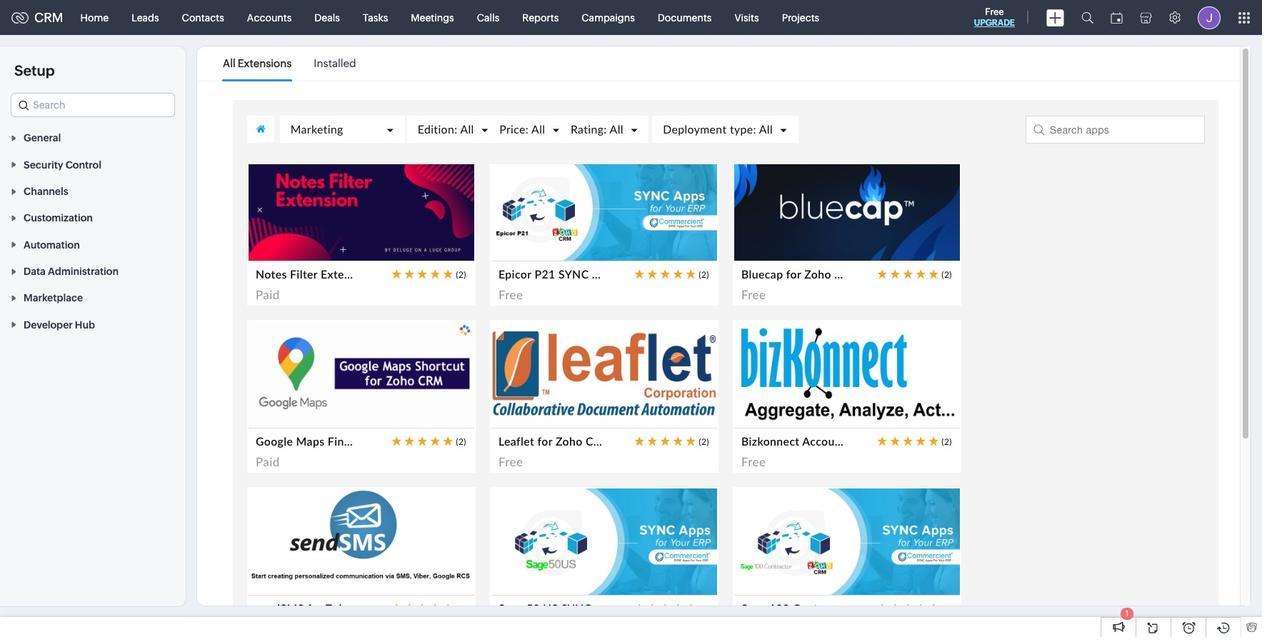 Task type: locate. For each thing, give the bounding box(es) containing it.
customization
[[24, 213, 93, 224]]

channels
[[24, 186, 68, 197]]

data administration
[[24, 266, 119, 277]]

home
[[80, 12, 109, 23]]

general button
[[0, 124, 186, 151]]

automation
[[24, 239, 80, 251]]

customization button
[[0, 204, 186, 231]]

create menu element
[[1039, 0, 1074, 35]]

marketplace button
[[0, 285, 186, 311]]

None field
[[11, 93, 175, 117]]

1
[[1126, 610, 1129, 618]]

developer hub
[[24, 319, 95, 331]]

security
[[24, 159, 63, 171]]

developer hub button
[[0, 311, 186, 338]]

profile image
[[1199, 6, 1222, 29]]

all extensions
[[223, 57, 292, 69]]

security control button
[[0, 151, 186, 178]]

home link
[[69, 0, 120, 35]]

control
[[66, 159, 101, 171]]

projects
[[782, 12, 820, 23]]

crm link
[[11, 10, 63, 25]]

upgrade
[[975, 18, 1016, 28]]

data administration button
[[0, 258, 186, 285]]

accounts
[[247, 12, 292, 23]]

reports
[[523, 12, 559, 23]]

all
[[223, 57, 236, 69]]

extensions
[[238, 57, 292, 69]]

hub
[[75, 319, 95, 331]]

installed
[[314, 57, 356, 69]]

leads
[[132, 12, 159, 23]]

general
[[24, 132, 61, 144]]

tasks link
[[352, 0, 400, 35]]

tasks
[[363, 12, 388, 23]]



Task type: vqa. For each thing, say whether or not it's contained in the screenshot.
Security
yes



Task type: describe. For each thing, give the bounding box(es) containing it.
administration
[[48, 266, 119, 277]]

deals link
[[303, 0, 352, 35]]

meetings link
[[400, 0, 466, 35]]

all extensions link
[[223, 47, 292, 80]]

visits
[[735, 12, 760, 23]]

visits link
[[724, 0, 771, 35]]

data
[[24, 266, 46, 277]]

calendar image
[[1111, 12, 1124, 23]]

projects link
[[771, 0, 831, 35]]

campaigns
[[582, 12, 635, 23]]

calls
[[477, 12, 500, 23]]

search element
[[1074, 0, 1103, 35]]

logo image
[[11, 12, 29, 23]]

accounts link
[[236, 0, 303, 35]]

create menu image
[[1047, 9, 1065, 26]]

installed link
[[314, 47, 356, 80]]

marketplace
[[24, 293, 83, 304]]

meetings
[[411, 12, 454, 23]]

calls link
[[466, 0, 511, 35]]

reports link
[[511, 0, 571, 35]]

channels button
[[0, 178, 186, 204]]

security control
[[24, 159, 101, 171]]

campaigns link
[[571, 0, 647, 35]]

setup
[[14, 62, 55, 79]]

search image
[[1082, 11, 1094, 24]]

free
[[986, 6, 1005, 17]]

documents link
[[647, 0, 724, 35]]

crm
[[34, 10, 63, 25]]

contacts link
[[171, 0, 236, 35]]

Search text field
[[11, 94, 174, 117]]

deals
[[315, 12, 340, 23]]

automation button
[[0, 231, 186, 258]]

profile element
[[1190, 0, 1230, 35]]

developer
[[24, 319, 73, 331]]

free upgrade
[[975, 6, 1016, 28]]

leads link
[[120, 0, 171, 35]]

documents
[[658, 12, 712, 23]]

contacts
[[182, 12, 224, 23]]



